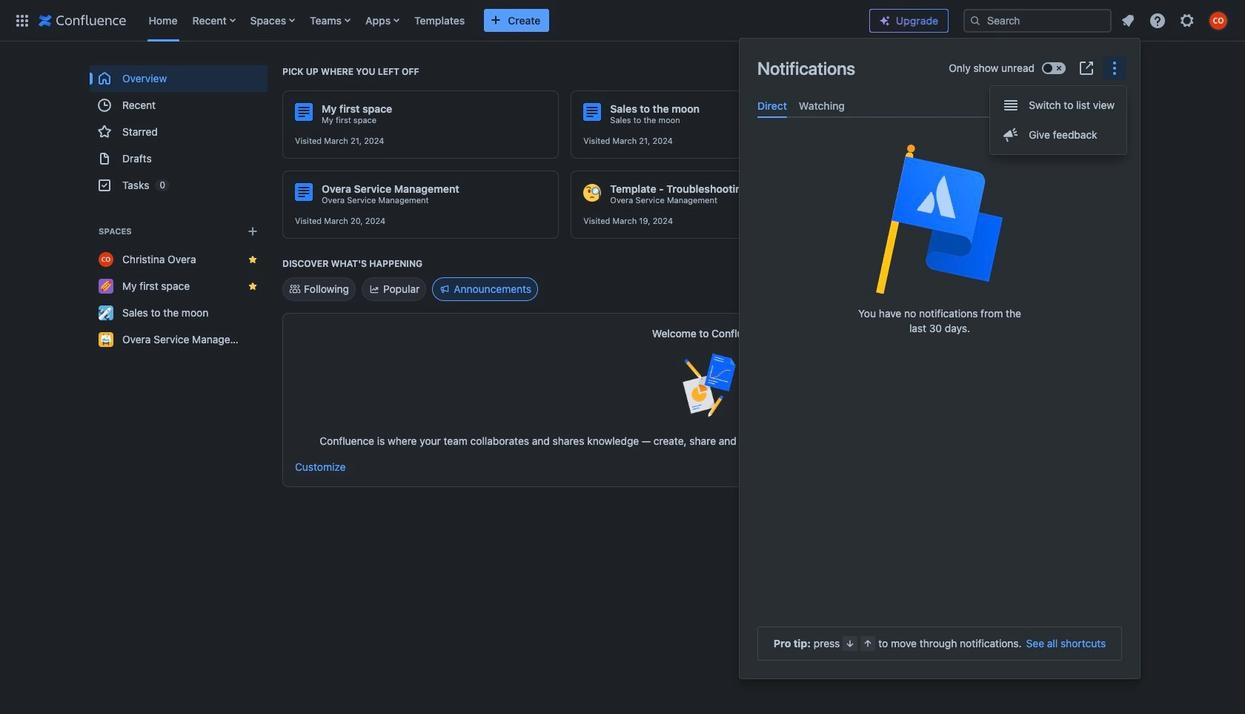 Task type: locate. For each thing, give the bounding box(es) containing it.
group
[[90, 65, 268, 199], [991, 86, 1127, 154]]

1 horizontal spatial group
[[991, 86, 1127, 154]]

list
[[141, 0, 858, 41], [1115, 7, 1237, 34]]

settings icon image
[[1179, 11, 1197, 29]]

banner
[[0, 0, 1246, 44]]

list for the premium icon
[[1115, 7, 1237, 34]]

0 horizontal spatial list
[[141, 0, 858, 41]]

confluence image
[[39, 11, 126, 29], [39, 11, 126, 29]]

dialog
[[740, 39, 1141, 679]]

:notebook: image
[[873, 184, 890, 202], [873, 184, 890, 202]]

list for appswitcher icon
[[141, 0, 858, 41]]

:face_with_monocle: image
[[584, 184, 602, 202]]

None search field
[[964, 9, 1112, 32]]

open notifications in a new tab image
[[1078, 59, 1096, 77]]

Search field
[[964, 9, 1112, 32]]

tab panel
[[752, 118, 1129, 130]]

create a space image
[[244, 222, 262, 240]]

more image
[[1107, 59, 1124, 77]]

1 horizontal spatial list
[[1115, 7, 1237, 34]]

tab list
[[752, 93, 1129, 118]]



Task type: describe. For each thing, give the bounding box(es) containing it.
:face_with_monocle: image
[[584, 184, 602, 202]]

global element
[[9, 0, 858, 41]]

0 horizontal spatial group
[[90, 65, 268, 199]]

arrow up image
[[863, 638, 875, 650]]

unstar this space image
[[247, 280, 259, 292]]

search image
[[970, 14, 982, 26]]

appswitcher icon image
[[13, 11, 31, 29]]

premium image
[[880, 15, 891, 27]]

unstar this space image
[[247, 254, 259, 266]]

arrow down image
[[845, 638, 857, 650]]

help icon image
[[1150, 11, 1167, 29]]

notification icon image
[[1120, 11, 1138, 29]]



Task type: vqa. For each thing, say whether or not it's contained in the screenshot.
expand icon
no



